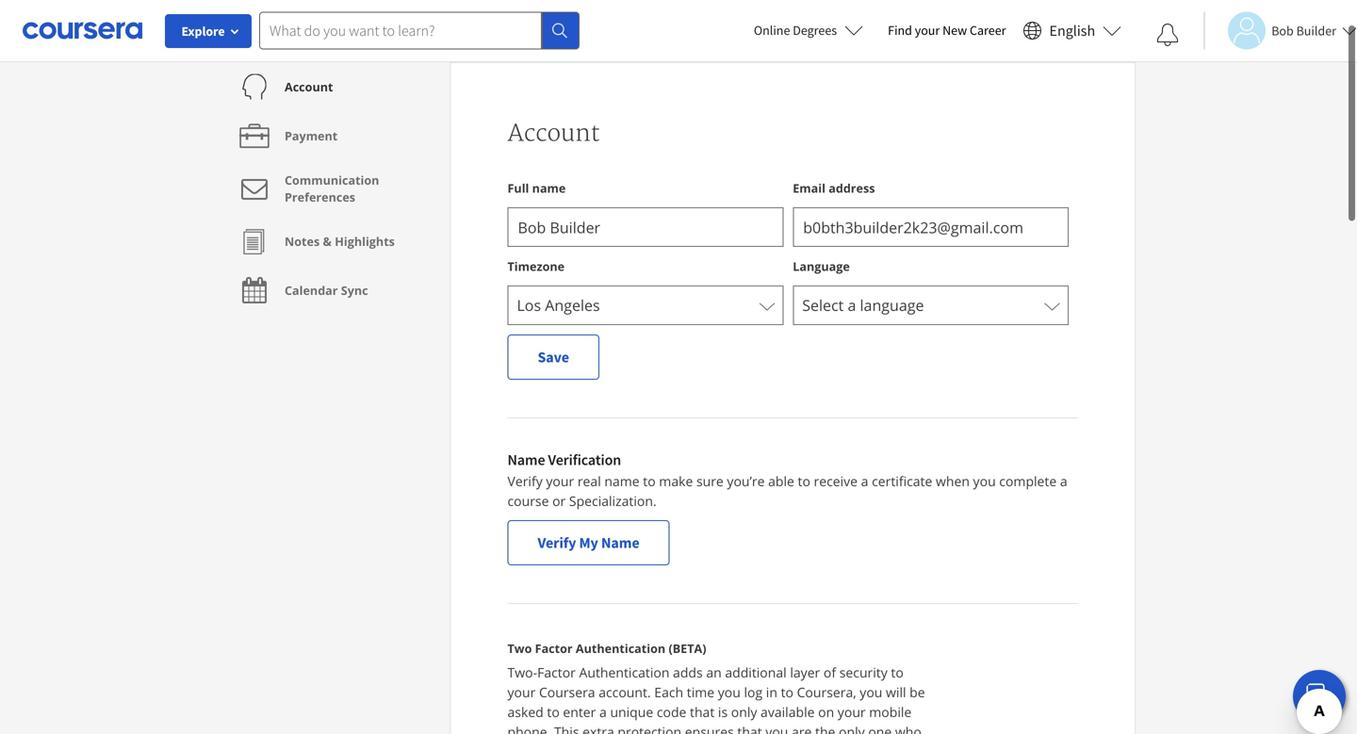 Task type: vqa. For each thing, say whether or not it's contained in the screenshot.
REAL at the bottom
yes



Task type: describe. For each thing, give the bounding box(es) containing it.
verify my name
[[538, 534, 640, 553]]

name inside the name verification verify your real name to make sure you're able to receive a certificate when you complete a course or specialization.
[[508, 451, 545, 470]]

are
[[792, 723, 812, 735]]

notes
[[285, 233, 320, 249]]

your inside the name verification verify your real name to make sure you're able to receive a certificate when you complete a course or specialization.
[[546, 472, 574, 490]]

bob builder button
[[1204, 12, 1358, 50]]

to up will on the bottom right of the page
[[891, 664, 904, 682]]

english
[[1050, 21, 1096, 40]]

course
[[508, 492, 549, 510]]

your right 'on'
[[838, 703, 866, 721]]

calendar sync
[[285, 282, 368, 298]]

account link
[[236, 62, 333, 111]]

Email address text field
[[793, 207, 1069, 247]]

bob
[[1272, 22, 1294, 39]]

one
[[869, 723, 892, 735]]

find
[[888, 22, 913, 39]]

a inside two factor authentication (beta) two-factor authentication adds an additional layer of                 security to your coursera account. each time you log in to coursera,                 you will be asked to enter a unique code that is only available on                 your mobile phone. this extra protection ensures that you are the only                 one
[[600, 703, 607, 721]]

explore
[[181, 23, 225, 40]]

find your new career link
[[879, 19, 1016, 42]]

phone.
[[508, 723, 551, 735]]

address
[[829, 180, 876, 196]]

an
[[707, 664, 722, 682]]

you're
[[727, 472, 765, 490]]

protection
[[618, 723, 682, 735]]

coursera,
[[797, 684, 857, 702]]

find your new career
[[888, 22, 1007, 39]]

timezone
[[508, 258, 565, 274]]

you inside the name verification verify your real name to make sure you're able to receive a certificate when you complete a course or specialization.
[[974, 472, 996, 490]]

english button
[[1016, 0, 1130, 61]]

is
[[718, 703, 728, 721]]

What do you want to learn? text field
[[259, 12, 542, 50]]

1 horizontal spatial a
[[862, 472, 869, 490]]

calendar sync link
[[236, 266, 368, 315]]

sure
[[697, 472, 724, 490]]

preferences
[[285, 189, 356, 205]]

save button
[[508, 335, 600, 380]]

save
[[538, 348, 569, 367]]

full name
[[508, 180, 566, 196]]

online degrees
[[754, 22, 837, 39]]

coursera image
[[23, 15, 142, 45]]

additional
[[725, 664, 787, 682]]

coursera
[[539, 684, 596, 702]]

explore button
[[165, 14, 252, 48]]

my
[[579, 534, 599, 553]]

adds
[[673, 664, 703, 682]]

communication
[[285, 172, 379, 188]]

communication preferences link
[[236, 160, 436, 217]]

account.
[[599, 684, 651, 702]]

available
[[761, 703, 815, 721]]

you down security
[[860, 684, 883, 702]]

notes & highlights link
[[236, 217, 395, 266]]

1 vertical spatial authentication
[[579, 664, 670, 682]]

(beta)
[[669, 641, 707, 657]]

0 vertical spatial authentication
[[576, 641, 666, 657]]

the
[[816, 723, 836, 735]]

&
[[323, 233, 332, 249]]

0 horizontal spatial that
[[690, 703, 715, 721]]

log
[[744, 684, 763, 702]]

you down available
[[766, 723, 789, 735]]

sync
[[341, 282, 368, 298]]

to up this
[[547, 703, 560, 721]]

ensures
[[685, 723, 734, 735]]

mobile
[[870, 703, 912, 721]]

1 vertical spatial verify
[[538, 534, 576, 553]]

full
[[508, 180, 529, 196]]

1 vertical spatial only
[[839, 723, 865, 735]]

will
[[886, 684, 907, 702]]

verify my name link
[[508, 520, 670, 566]]

language
[[793, 258, 850, 274]]

email address
[[793, 180, 876, 196]]

be
[[910, 684, 926, 702]]

to left make
[[643, 472, 656, 490]]

online
[[754, 22, 791, 39]]

highlights
[[335, 233, 395, 249]]

bob builder
[[1272, 22, 1337, 39]]



Task type: locate. For each thing, give the bounding box(es) containing it.
name right full
[[532, 180, 566, 196]]

name right 'my'
[[601, 534, 640, 553]]

1 vertical spatial account
[[508, 120, 600, 148]]

enter
[[563, 703, 596, 721]]

show notifications image
[[1157, 24, 1180, 46]]

your inside find your new career "link"
[[915, 22, 940, 39]]

0 vertical spatial name
[[532, 180, 566, 196]]

certificate
[[872, 472, 933, 490]]

to right in
[[781, 684, 794, 702]]

0 vertical spatial verify
[[508, 472, 543, 490]]

1 horizontal spatial only
[[839, 723, 865, 735]]

0 vertical spatial account
[[285, 79, 333, 95]]

0 horizontal spatial name
[[508, 451, 545, 470]]

calendar
[[285, 282, 338, 298]]

online degrees button
[[739, 9, 879, 51]]

complete
[[1000, 472, 1057, 490]]

account up full name
[[508, 120, 600, 148]]

career
[[970, 22, 1007, 39]]

able
[[769, 472, 795, 490]]

only right the
[[839, 723, 865, 735]]

you up is on the bottom right of the page
[[718, 684, 741, 702]]

your up or
[[546, 472, 574, 490]]

0 vertical spatial factor
[[535, 641, 573, 657]]

0 horizontal spatial name
[[532, 180, 566, 196]]

code
[[657, 703, 687, 721]]

specialization.
[[569, 492, 657, 510]]

notes & highlights
[[285, 233, 395, 249]]

new
[[943, 22, 968, 39]]

None search field
[[259, 12, 580, 50]]

when
[[936, 472, 970, 490]]

to
[[643, 472, 656, 490], [798, 472, 811, 490], [891, 664, 904, 682], [781, 684, 794, 702], [547, 703, 560, 721]]

chat with us image
[[1305, 682, 1335, 712]]

account
[[285, 79, 333, 95], [508, 120, 600, 148]]

receive
[[814, 472, 858, 490]]

authentication
[[576, 641, 666, 657], [579, 664, 670, 682]]

0 horizontal spatial only
[[731, 703, 758, 721]]

0 horizontal spatial a
[[600, 703, 607, 721]]

1 vertical spatial name
[[601, 534, 640, 553]]

2 horizontal spatial a
[[1061, 472, 1068, 490]]

name
[[508, 451, 545, 470], [601, 534, 640, 553]]

Full name text field
[[508, 207, 784, 247]]

extra
[[583, 723, 615, 735]]

that
[[690, 703, 715, 721], [738, 723, 763, 735]]

only right is on the bottom right of the page
[[731, 703, 758, 721]]

real
[[578, 472, 601, 490]]

1 horizontal spatial account
[[508, 120, 600, 148]]

you
[[974, 472, 996, 490], [718, 684, 741, 702], [860, 684, 883, 702], [766, 723, 789, 735]]

factor up "coursera"
[[538, 664, 576, 682]]

time
[[687, 684, 715, 702]]

your right find
[[915, 22, 940, 39]]

1 horizontal spatial that
[[738, 723, 763, 735]]

your
[[915, 22, 940, 39], [546, 472, 574, 490], [508, 684, 536, 702], [838, 703, 866, 721]]

email
[[793, 180, 826, 196]]

a right complete
[[1061, 472, 1068, 490]]

two-
[[508, 664, 538, 682]]

or
[[553, 492, 566, 510]]

name up course
[[508, 451, 545, 470]]

0 horizontal spatial account
[[285, 79, 333, 95]]

communication preferences
[[285, 172, 379, 205]]

of
[[824, 664, 836, 682]]

degrees
[[793, 22, 837, 39]]

factor right two
[[535, 641, 573, 657]]

name
[[532, 180, 566, 196], [605, 472, 640, 490]]

only
[[731, 703, 758, 721], [839, 723, 865, 735]]

0 vertical spatial that
[[690, 703, 715, 721]]

name inside the name verification verify your real name to make sure you're able to receive a certificate when you complete a course or specialization.
[[605, 472, 640, 490]]

0 vertical spatial name
[[508, 451, 545, 470]]

verify up course
[[508, 472, 543, 490]]

account up payment
[[285, 79, 333, 95]]

verify inside the name verification verify your real name to make sure you're able to receive a certificate when you complete a course or specialization.
[[508, 472, 543, 490]]

1 vertical spatial that
[[738, 723, 763, 735]]

two factor authentication (beta) two-factor authentication adds an additional layer of                 security to your coursera account. each time you log in to coursera,                 you will be asked to enter a unique code that is only available on                 your mobile phone. this extra protection ensures that you are the only                 one 
[[508, 641, 926, 735]]

a right "receive"
[[862, 472, 869, 490]]

1 horizontal spatial name
[[605, 472, 640, 490]]

two
[[508, 641, 532, 657]]

name up specialization. on the bottom left
[[605, 472, 640, 490]]

verification
[[548, 451, 622, 470]]

your down two-
[[508, 684, 536, 702]]

in
[[766, 684, 778, 702]]

1 horizontal spatial name
[[601, 534, 640, 553]]

1 vertical spatial factor
[[538, 664, 576, 682]]

builder
[[1297, 22, 1337, 39]]

verify
[[508, 472, 543, 490], [538, 534, 576, 553]]

make
[[659, 472, 693, 490]]

a up extra
[[600, 703, 607, 721]]

account element
[[222, 62, 450, 315]]

layer
[[790, 664, 821, 682]]

unique
[[610, 703, 654, 721]]

1 vertical spatial name
[[605, 472, 640, 490]]

you right when
[[974, 472, 996, 490]]

0 vertical spatial only
[[731, 703, 758, 721]]

to right the able
[[798, 472, 811, 490]]

asked
[[508, 703, 544, 721]]

payment link
[[236, 111, 338, 160]]

that down the log
[[738, 723, 763, 735]]

each
[[655, 684, 684, 702]]

factor
[[535, 641, 573, 657], [538, 664, 576, 682]]

security
[[840, 664, 888, 682]]

payment
[[285, 128, 338, 144]]

that up ensures
[[690, 703, 715, 721]]

verify left 'my'
[[538, 534, 576, 553]]

this
[[554, 723, 579, 735]]

on
[[819, 703, 835, 721]]

account inside account link
[[285, 79, 333, 95]]

name verification verify your real name to make sure you're able to receive a certificate when you complete a course or specialization.
[[508, 451, 1068, 510]]

a
[[862, 472, 869, 490], [1061, 472, 1068, 490], [600, 703, 607, 721]]



